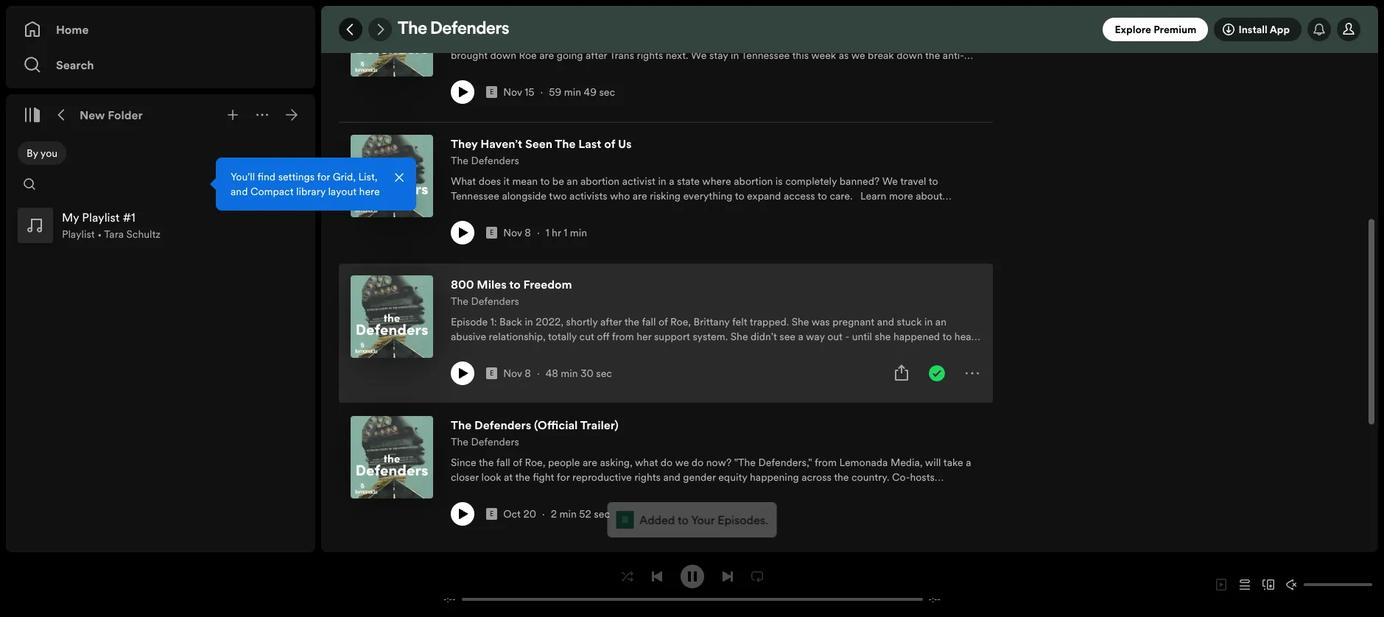 Task type: describe. For each thing, give the bounding box(es) containing it.
install app link
[[1215, 18, 1302, 41]]

playlist
[[62, 227, 95, 242]]

2 1 from the left
[[564, 225, 568, 240]]

install
[[1239, 22, 1268, 37]]

min for 52
[[560, 507, 577, 522]]

1 - from the left
[[444, 594, 447, 605]]

you'll find settings for grid, list, and compact library layout here dialog
[[216, 158, 416, 211]]

e for miles
[[490, 369, 494, 378]]

explore premium
[[1115, 22, 1197, 37]]

home link
[[24, 15, 298, 44]]

2
[[551, 507, 557, 522]]

30
[[581, 366, 594, 381]]

Disable repeat checkbox
[[745, 565, 769, 588]]

oct
[[503, 507, 521, 522]]

e for haven't
[[490, 228, 494, 237]]

sec for trailer)
[[594, 507, 610, 522]]

the defenders link for haven't
[[451, 153, 519, 168]]

connect to a device image
[[1263, 579, 1275, 591]]

they haven't seen the last of us the defenders
[[451, 136, 632, 168]]

new folder button
[[77, 103, 146, 127]]

by
[[27, 146, 38, 161]]

hr
[[552, 225, 561, 240]]

haven't
[[481, 136, 523, 152]]

the defenders link for defenders
[[451, 434, 519, 449]]

3 - from the left
[[929, 594, 932, 605]]

0 vertical spatial sec
[[599, 85, 615, 99]]

freedom
[[524, 276, 572, 293]]

the inside 800 miles to freedom the defenders
[[451, 294, 469, 309]]

nov 8 for seen
[[503, 225, 531, 240]]

list,
[[358, 169, 378, 184]]

enable shuffle image
[[622, 571, 633, 583]]

here
[[359, 184, 380, 199]]

the defenders (official trailer) image
[[351, 416, 433, 499]]

previous image
[[651, 571, 663, 583]]

defenders inside the top bar and user menu element
[[431, 21, 509, 38]]

you'll find settings for grid, list, and compact library layout here
[[231, 169, 380, 199]]

explore premium button
[[1103, 18, 1209, 41]]

8 for to
[[525, 366, 531, 381]]

explicit element for haven't
[[486, 227, 498, 239]]

tara
[[104, 227, 124, 242]]

defenders inside they haven't seen the last of us the defenders
[[471, 153, 519, 168]]

e for defenders
[[490, 510, 494, 519]]

the inside the defenders link
[[451, 13, 469, 27]]

you
[[40, 146, 58, 161]]

go forward image
[[374, 24, 386, 35]]

of
[[604, 136, 615, 152]]

min for 30
[[561, 366, 578, 381]]

layout
[[328, 184, 357, 199]]

48 min 30 sec
[[546, 366, 612, 381]]

new folder
[[80, 107, 143, 123]]

search in your library image
[[24, 178, 35, 190]]

min for 49
[[564, 85, 581, 99]]

miles
[[477, 276, 507, 293]]

800 miles to freedom link
[[451, 276, 572, 293]]

52
[[579, 507, 592, 522]]

and
[[231, 184, 248, 199]]

1 the defenders link from the top
[[451, 12, 519, 27]]

they
[[451, 136, 478, 152]]

(official
[[534, 417, 578, 433]]

nov for miles
[[503, 366, 522, 381]]

15
[[525, 85, 535, 99]]

they haven't seen the last of us image
[[351, 135, 433, 217]]

group inside main element
[[12, 202, 309, 249]]



Task type: vqa. For each thing, say whether or not it's contained in the screenshot.
second bts link from the top
no



Task type: locate. For each thing, give the bounding box(es) containing it.
joy is resistance image
[[351, 0, 433, 77]]

2 vertical spatial nov
[[503, 366, 522, 381]]

pause image
[[686, 571, 698, 583]]

8 left 48 on the bottom left of page
[[525, 366, 531, 381]]

2 explicit element from the top
[[486, 227, 498, 239]]

the defenders (official trailer) the defenders
[[451, 417, 619, 449]]

recents
[[245, 177, 282, 192]]

explicit element left the nov 15
[[486, 86, 498, 98]]

:-
[[447, 594, 452, 605], [932, 594, 938, 605]]

1 horizontal spatial :-
[[932, 594, 938, 605]]

min
[[564, 85, 581, 99], [570, 225, 587, 240], [561, 366, 578, 381], [560, 507, 577, 522]]

sec for freedom
[[596, 366, 612, 381]]

volume off image
[[1287, 579, 1298, 591]]

20
[[524, 507, 536, 522]]

nov
[[503, 85, 522, 99], [503, 225, 522, 240], [503, 366, 522, 381]]

2 nov from the top
[[503, 225, 522, 240]]

800 miles to freedom the defenders
[[451, 276, 572, 309]]

compact
[[250, 184, 294, 199]]

sec right 30
[[596, 366, 612, 381]]

settings
[[278, 169, 315, 184]]

0 vertical spatial nov
[[503, 85, 522, 99]]

1 explicit element from the top
[[486, 86, 498, 98]]

3 nov from the top
[[503, 366, 522, 381]]

group
[[12, 202, 309, 249]]

-
[[444, 594, 447, 605], [452, 594, 456, 605], [929, 594, 932, 605], [938, 594, 941, 605]]

group containing playlist
[[12, 202, 309, 249]]

By you checkbox
[[18, 141, 66, 165]]

min right 2
[[560, 507, 577, 522]]

None search field
[[18, 172, 41, 196]]

app
[[1270, 22, 1290, 37]]

min right hr
[[570, 225, 587, 240]]

none search field inside main element
[[18, 172, 41, 196]]

go back image
[[345, 24, 357, 35]]

2 - from the left
[[452, 594, 456, 605]]

find
[[258, 169, 276, 184]]

4 - from the left
[[938, 594, 941, 605]]

install app
[[1239, 22, 1290, 37]]

3 the defenders link from the top
[[451, 293, 519, 309]]

1 vertical spatial nov 8
[[503, 366, 531, 381]]

search
[[56, 57, 94, 73]]

0 horizontal spatial :-
[[447, 594, 452, 605]]

1 vertical spatial 8
[[525, 366, 531, 381]]

library
[[296, 184, 326, 199]]

explore
[[1115, 22, 1152, 37]]

e
[[490, 88, 494, 97], [490, 228, 494, 237], [490, 369, 494, 378], [490, 510, 494, 519]]

2 vertical spatial sec
[[594, 507, 610, 522]]

home
[[56, 21, 89, 38]]

1 :- from the left
[[447, 594, 452, 605]]

2 :- from the left
[[932, 594, 938, 605]]

sec
[[599, 85, 615, 99], [596, 366, 612, 381], [594, 507, 610, 522]]

1 left hr
[[546, 225, 549, 240]]

0 vertical spatial 8
[[525, 225, 531, 240]]

min right 48 on the bottom left of page
[[561, 366, 578, 381]]

new
[[80, 107, 105, 123]]

next image
[[722, 571, 734, 583]]

1 nov from the top
[[503, 85, 522, 99]]

nov left 15
[[503, 85, 522, 99]]

explicit element up miles
[[486, 227, 498, 239]]

defenders
[[471, 13, 519, 27], [431, 21, 509, 38], [471, 153, 519, 168], [471, 294, 519, 309], [475, 417, 531, 433], [471, 435, 519, 449]]

e up miles
[[490, 228, 494, 237]]

nov 8
[[503, 225, 531, 240], [503, 366, 531, 381]]

49
[[584, 85, 597, 99]]

premium
[[1154, 22, 1197, 37]]

48
[[546, 366, 558, 381]]

Recents, List view field
[[233, 172, 307, 196]]

top bar and user menu element
[[321, 6, 1379, 53]]

2 the defenders link from the top
[[451, 153, 519, 168]]

player controls element
[[426, 565, 958, 605]]

schultz
[[126, 227, 161, 242]]

1 8 from the top
[[525, 225, 531, 240]]

59
[[549, 85, 562, 99]]

playlist • tara schultz
[[62, 227, 161, 242]]

800
[[451, 276, 474, 293]]

4 e from the top
[[490, 510, 494, 519]]

the defenders inside the top bar and user menu element
[[398, 21, 509, 38]]

main element
[[6, 6, 416, 553]]

the defenders (official trailer) link
[[451, 416, 619, 434]]

the defenders
[[451, 13, 519, 27], [398, 21, 509, 38]]

1 right hr
[[564, 225, 568, 240]]

-:--
[[444, 594, 456, 605], [929, 594, 941, 605]]

1 -:-- from the left
[[444, 594, 456, 605]]

sec right 52
[[594, 507, 610, 522]]

nov 8 left hr
[[503, 225, 531, 240]]

nov 8 for to
[[503, 366, 531, 381]]

nov for haven't
[[503, 225, 522, 240]]

what's new image
[[1314, 24, 1326, 35]]

sec right 49
[[599, 85, 615, 99]]

1 horizontal spatial -:--
[[929, 594, 941, 605]]

8
[[525, 225, 531, 240], [525, 366, 531, 381]]

e left the nov 15
[[490, 88, 494, 97]]

by you
[[27, 146, 58, 161]]

explicit element for miles
[[486, 368, 498, 379]]

search link
[[24, 50, 298, 80]]

to
[[509, 276, 521, 293]]

disable repeat image
[[751, 571, 763, 583]]

last
[[579, 136, 602, 152]]

explicit element
[[486, 86, 498, 98], [486, 227, 498, 239], [486, 368, 498, 379], [486, 508, 498, 520]]

the defenders link for miles
[[451, 293, 519, 309]]

3 e from the top
[[490, 369, 494, 378]]

1 1 from the left
[[546, 225, 549, 240]]

min right 59 at the top of the page
[[564, 85, 581, 99]]

e left oct on the bottom left
[[490, 510, 494, 519]]

explicit element left 48 on the bottom left of page
[[486, 368, 498, 379]]

2 e from the top
[[490, 228, 494, 237]]

1 horizontal spatial 1
[[564, 225, 568, 240]]

nov left hr
[[503, 225, 522, 240]]

you'll
[[231, 169, 255, 184]]

seen
[[525, 136, 553, 152]]

1 vertical spatial nov
[[503, 225, 522, 240]]

4 the defenders link from the top
[[451, 434, 519, 449]]

they haven't seen the last of us link
[[451, 135, 632, 153]]

1 vertical spatial sec
[[596, 366, 612, 381]]

1 hr 1 min
[[546, 225, 587, 240]]

8 left hr
[[525, 225, 531, 240]]

grid,
[[333, 169, 356, 184]]

1 nov 8 from the top
[[503, 225, 531, 240]]

e left 48 on the bottom left of page
[[490, 369, 494, 378]]

•
[[97, 227, 102, 242]]

oct 20
[[503, 507, 536, 522]]

8 for seen
[[525, 225, 531, 240]]

0 horizontal spatial -:--
[[444, 594, 456, 605]]

59 min 49 sec
[[549, 85, 615, 99]]

nov 15
[[503, 85, 535, 99]]

2 nov 8 from the top
[[503, 366, 531, 381]]

0 horizontal spatial 1
[[546, 225, 549, 240]]

explicit element for defenders
[[486, 508, 498, 520]]

for
[[317, 169, 330, 184]]

the
[[451, 13, 469, 27], [398, 21, 427, 38], [555, 136, 576, 152], [451, 153, 469, 168], [451, 294, 469, 309], [451, 417, 472, 433], [451, 435, 469, 449]]

folder
[[108, 107, 143, 123]]

0 vertical spatial nov 8
[[503, 225, 531, 240]]

3 explicit element from the top
[[486, 368, 498, 379]]

1 e from the top
[[490, 88, 494, 97]]

2 8 from the top
[[525, 366, 531, 381]]

nov left 48 on the bottom left of page
[[503, 366, 522, 381]]

explicit element left oct on the bottom left
[[486, 508, 498, 520]]

nov 8 left 48 on the bottom left of page
[[503, 366, 531, 381]]

us
[[618, 136, 632, 152]]

the defenders link
[[451, 12, 519, 27], [451, 153, 519, 168], [451, 293, 519, 309], [451, 434, 519, 449]]

4 explicit element from the top
[[486, 508, 498, 520]]

the inside the top bar and user menu element
[[398, 21, 427, 38]]

trailer)
[[580, 417, 619, 433]]

2 -:-- from the left
[[929, 594, 941, 605]]

800 miles to freedom image
[[351, 276, 433, 358]]

1
[[546, 225, 549, 240], [564, 225, 568, 240]]

defenders inside 800 miles to freedom the defenders
[[471, 294, 519, 309]]

2 min 52 sec
[[551, 507, 610, 522]]



